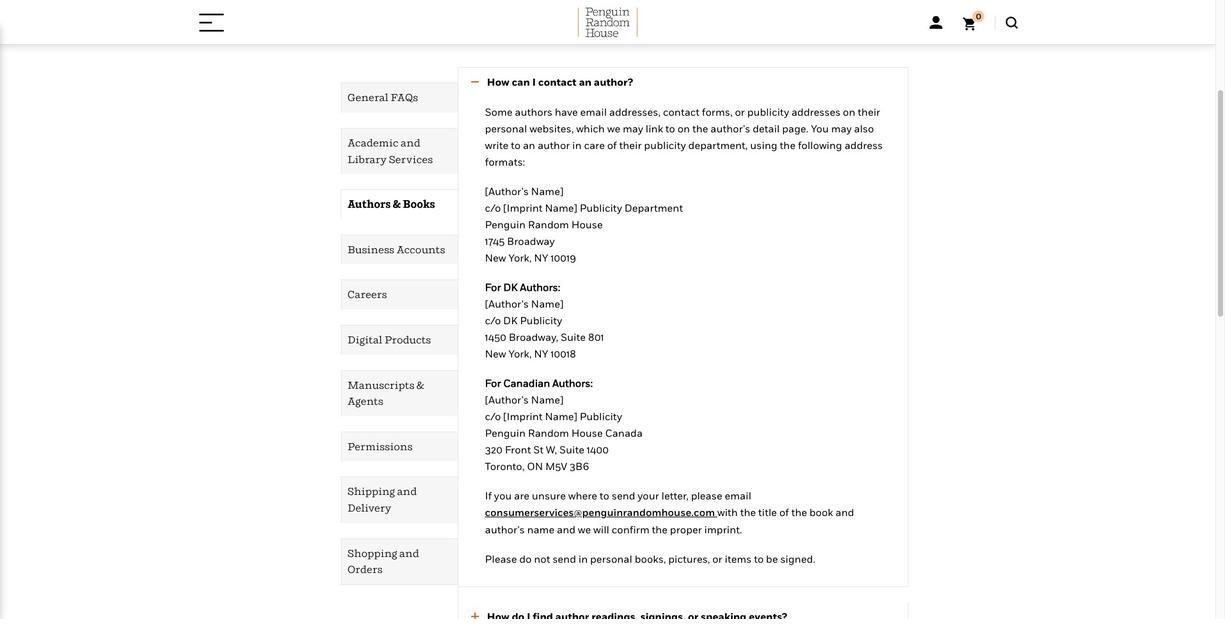 Task type: describe. For each thing, give the bounding box(es) containing it.
[imprint inside [author's name] c/o [imprint name] publicity department penguin random house 1745 broadway new york, ny 10019
[[503, 201, 543, 214]]

c/o for for canadian authors: [author's name] c/o [imprint name] publicity penguin random house canada 320 front st w, suite 1400 toronto, on m5v 3b6
[[485, 410, 501, 423]]

letter,
[[662, 489, 689, 502]]

write
[[485, 139, 509, 152]]

[author's name] c/o [imprint name] publicity department penguin random house 1745 broadway new york, ny 10019
[[485, 185, 683, 264]]

library
[[348, 153, 387, 165]]

1 may from the left
[[623, 122, 644, 135]]

books
[[403, 198, 435, 211]]

addresses,
[[610, 106, 661, 118]]

in inside some authors have email addresses, contact forms, or publicity addresses on their personal websites, which we may link to on the author's detail page. you may also write to an author in care of their publicity department, using the following address formats:
[[573, 139, 582, 152]]

with the title of the book and author's name and we will confirm the proper imprint.
[[485, 506, 854, 536]]

to left the be
[[754, 552, 764, 565]]

business accounts
[[348, 243, 445, 256]]

not
[[534, 552, 550, 565]]

following
[[798, 139, 843, 152]]

[author's inside [author's name] c/o [imprint name] publicity department penguin random house 1745 broadway new york, ny 10019
[[485, 185, 529, 198]]

using
[[751, 139, 778, 152]]

1 dk from the top
[[504, 281, 518, 294]]

name] for name]
[[545, 201, 578, 214]]

c/o for for dk authors: [author's name] c/o dk publicity 1450 broadway, suite 801 new york, ny 10018
[[485, 314, 501, 327]]

0 vertical spatial their
[[858, 106, 881, 118]]

page.
[[782, 122, 809, 135]]

and right book
[[836, 506, 854, 519]]

of inside some authors have email addresses, contact forms, or publicity addresses on their personal websites, which we may link to on the author's detail page. you may also write to an author in care of their publicity department, using the following address formats:
[[607, 139, 617, 152]]

name] for canadian
[[531, 393, 564, 406]]

general
[[348, 91, 389, 104]]

1 vertical spatial personal
[[590, 552, 633, 565]]

0 vertical spatial on
[[843, 106, 856, 118]]

0 horizontal spatial or
[[713, 552, 723, 565]]

1745
[[485, 235, 505, 248]]

and for academic and library services
[[401, 136, 421, 149]]

new for new york, ny 10018
[[485, 347, 506, 360]]

shipping
[[348, 485, 395, 498]]

academic and library services
[[348, 136, 433, 165]]

permissions link
[[341, 432, 458, 461]]

publicity inside the for canadian authors: [author's name] c/o [imprint name] publicity penguin random house canada 320 front st w, suite 1400 toronto, on m5v 3b6
[[580, 410, 622, 423]]

1 horizontal spatial publicity
[[748, 106, 789, 118]]

1 vertical spatial publicity
[[644, 139, 686, 152]]

permissions
[[348, 440, 413, 453]]

imprint.
[[705, 523, 742, 536]]

orders
[[348, 563, 383, 576]]

for canadian authors: [author's name] c/o [imprint name] publicity penguin random house canada 320 front st w, suite 1400 toronto, on m5v 3b6
[[485, 377, 643, 473]]

websites,
[[530, 122, 574, 135]]

authors & books link
[[341, 190, 458, 219]]

house inside [author's name] c/o [imprint name] publicity department penguin random house 1745 broadway new york, ny 10019
[[572, 218, 603, 231]]

canadian
[[504, 377, 550, 390]]

shopping cart image
[[963, 10, 985, 31]]

email inside some authors have email addresses, contact forms, or publicity addresses on their personal websites, which we may link to on the author's detail page. you may also write to an author in care of their publicity department, using the following address formats:
[[581, 106, 607, 118]]

[imprint inside the for canadian authors: [author's name] c/o [imprint name] publicity penguin random house canada 320 front st w, suite 1400 toronto, on m5v 3b6
[[503, 410, 543, 423]]

for dk authors: [author's name] c/o dk publicity 1450 broadway, suite 801 new york, ny 10018
[[485, 281, 604, 360]]

pictures,
[[669, 552, 710, 565]]

suite inside the for canadian authors: [author's name] c/o [imprint name] publicity penguin random house canada 320 front st w, suite 1400 toronto, on m5v 3b6
[[560, 443, 585, 456]]

signed.
[[781, 552, 816, 565]]

email inside if you are unsure where to send your letter, please email consumerservices@penguinrandomhouse.com
[[725, 489, 752, 502]]

with
[[718, 506, 738, 519]]

w,
[[546, 443, 557, 456]]

products
[[385, 333, 431, 346]]

which
[[576, 122, 605, 135]]

shipping and delivery
[[348, 485, 417, 514]]

we inside with the title of the book and author's name and we will confirm the proper imprint.
[[578, 523, 591, 536]]

services
[[389, 153, 433, 165]]

801
[[588, 331, 604, 343]]

be
[[766, 552, 778, 565]]

shopping
[[348, 547, 397, 559]]

some authors have email addresses, contact forms, or publicity addresses on their personal websites, which we may link to on the author's detail page. you may also write to an author in care of their publicity department, using the following address formats:
[[485, 106, 883, 168]]

contact inside some authors have email addresses, contact forms, or publicity addresses on their personal websites, which we may link to on the author's detail page. you may also write to an author in care of their publicity department, using the following address formats:
[[663, 106, 700, 118]]

on
[[527, 460, 543, 473]]

authors: for canadian
[[553, 377, 593, 390]]

ny for 10018
[[534, 347, 549, 360]]

the left the title
[[741, 506, 756, 519]]

author's inside some authors have email addresses, contact forms, or publicity addresses on their personal websites, which we may link to on the author's detail page. you may also write to an author in care of their publicity department, using the following address formats:
[[711, 122, 751, 135]]

0 horizontal spatial on
[[678, 122, 690, 135]]

authors
[[515, 106, 553, 118]]

your
[[638, 489, 659, 502]]

1 vertical spatial their
[[619, 139, 642, 152]]

items
[[725, 552, 752, 565]]

toronto,
[[485, 460, 525, 473]]

search image
[[1006, 16, 1018, 28]]

0 vertical spatial contact
[[539, 76, 577, 89]]

canada
[[605, 427, 643, 439]]

house inside the for canadian authors: [author's name] c/o [imprint name] publicity penguin random house canada 320 front st w, suite 1400 toronto, on m5v 3b6
[[572, 427, 603, 439]]

please
[[691, 489, 723, 502]]

address
[[845, 139, 883, 152]]

2 dk from the top
[[503, 314, 518, 327]]

where
[[568, 489, 598, 502]]

random inside [author's name] c/o [imprint name] publicity department penguin random house 1745 broadway new york, ny 10019
[[528, 218, 569, 231]]

department
[[625, 201, 683, 214]]

random inside the for canadian authors: [author's name] c/o [imprint name] publicity penguin random house canada 320 front st w, suite 1400 toronto, on m5v 3b6
[[528, 427, 569, 439]]

manuscripts & agents link
[[341, 371, 458, 416]]

1400
[[587, 443, 609, 456]]

c/o inside [author's name] c/o [imprint name] publicity department penguin random house 1745 broadway new york, ny 10019
[[485, 201, 501, 214]]

i
[[533, 76, 536, 89]]

proper
[[670, 523, 702, 536]]

will
[[594, 523, 610, 536]]

link
[[646, 122, 663, 135]]

addresses
[[792, 106, 841, 118]]

10018
[[551, 347, 576, 360]]

of inside with the title of the book and author's name and we will confirm the proper imprint.
[[780, 506, 789, 519]]

title
[[759, 506, 777, 519]]

name] down author at the left top of the page
[[531, 185, 564, 198]]

digital products
[[348, 333, 431, 346]]

delivery
[[348, 501, 392, 514]]

shopping and orders
[[348, 547, 419, 576]]

new for new york, ny 10019
[[485, 251, 506, 264]]

general faqs
[[348, 91, 418, 104]]

digital
[[348, 333, 383, 346]]

also
[[854, 122, 874, 135]]

penguin random house image
[[578, 8, 638, 37]]

unsure
[[532, 489, 566, 502]]

author's inside with the title of the book and author's name and we will confirm the proper imprint.
[[485, 523, 525, 536]]

general faqs link
[[341, 83, 458, 113]]

some
[[485, 106, 513, 118]]

or inside some authors have email addresses, contact forms, or publicity addresses on their personal websites, which we may link to on the author's detail page. you may also write to an author in care of their publicity department, using the following address formats:
[[735, 106, 745, 118]]



Task type: locate. For each thing, give the bounding box(es) containing it.
manuscripts
[[348, 378, 415, 391]]

c/o inside for dk authors: [author's name] c/o dk publicity 1450 broadway, suite 801 new york, ny 10018
[[485, 314, 501, 327]]

authors: inside for dk authors: [author's name] c/o dk publicity 1450 broadway, suite 801 new york, ny 10018
[[520, 281, 561, 294]]

suite
[[561, 331, 586, 343], [560, 443, 585, 456]]

1 vertical spatial or
[[713, 552, 723, 565]]

3 c/o from the top
[[485, 410, 501, 423]]

menu containing general faqs
[[307, 83, 458, 585]]

faqs
[[391, 91, 418, 104]]

1 vertical spatial c/o
[[485, 314, 501, 327]]

to up consumerservices@penguinrandomhouse.com link
[[600, 489, 610, 502]]

1 vertical spatial ny
[[534, 347, 549, 360]]

name
[[527, 523, 555, 536]]

of right care
[[607, 139, 617, 152]]

we inside some authors have email addresses, contact forms, or publicity addresses on their personal websites, which we may link to on the author's detail page. you may also write to an author in care of their publicity department, using the following address formats:
[[607, 122, 621, 135]]

send right not
[[553, 552, 576, 565]]

author?
[[594, 76, 633, 89]]

their down addresses,
[[619, 139, 642, 152]]

suite inside for dk authors: [author's name] c/o dk publicity 1450 broadway, suite 801 new york, ny 10018
[[561, 331, 586, 343]]

& right manuscripts
[[417, 378, 424, 391]]

if
[[485, 489, 492, 502]]

0 vertical spatial for
[[485, 281, 501, 294]]

2 vertical spatial publicity
[[580, 410, 622, 423]]

their
[[858, 106, 881, 118], [619, 139, 642, 152]]

consumerservices@penguinrandomhouse.com
[[485, 506, 715, 519]]

1 horizontal spatial &
[[417, 378, 424, 391]]

york, for random
[[509, 251, 532, 264]]

in right not
[[579, 552, 588, 565]]

for down 1745
[[485, 281, 501, 294]]

publicity inside for dk authors: [author's name] c/o dk publicity 1450 broadway, suite 801 new york, ny 10018
[[520, 314, 562, 327]]

0 vertical spatial dk
[[504, 281, 518, 294]]

authors: inside the for canadian authors: [author's name] c/o [imprint name] publicity penguin random house canada 320 front st w, suite 1400 toronto, on m5v 3b6
[[553, 377, 593, 390]]

1 horizontal spatial of
[[780, 506, 789, 519]]

author's up please
[[485, 523, 525, 536]]

10019
[[551, 251, 576, 264]]

the down forms,
[[693, 122, 708, 135]]

publicity left department
[[580, 201, 622, 214]]

penguin inside the for canadian authors: [author's name] c/o [imprint name] publicity penguin random house canada 320 front st w, suite 1400 toronto, on m5v 3b6
[[485, 427, 526, 439]]

[imprint down canadian in the bottom of the page
[[503, 410, 543, 423]]

business
[[348, 243, 395, 256]]

1 horizontal spatial or
[[735, 106, 745, 118]]

1 horizontal spatial an
[[579, 76, 592, 89]]

0 horizontal spatial &
[[393, 198, 401, 211]]

[author's inside the for canadian authors: [author's name] c/o [imprint name] publicity penguin random house canada 320 front st w, suite 1400 toronto, on m5v 3b6
[[485, 393, 529, 406]]

[author's for dk
[[485, 297, 529, 310]]

1 [imprint from the top
[[503, 201, 543, 214]]

new inside [author's name] c/o [imprint name] publicity department penguin random house 1745 broadway new york, ny 10019
[[485, 251, 506, 264]]

on up also
[[843, 106, 856, 118]]

& for manuscripts
[[417, 378, 424, 391]]

& left books on the left of page
[[393, 198, 401, 211]]

personal down will
[[590, 552, 633, 565]]

if you are unsure where to send your letter, please email consumerservices@penguinrandomhouse.com
[[485, 489, 752, 519]]

1 vertical spatial author's
[[485, 523, 525, 536]]

0 vertical spatial email
[[581, 106, 607, 118]]

broadway
[[507, 235, 555, 248]]

1 horizontal spatial email
[[725, 489, 752, 502]]

0 vertical spatial ny
[[534, 251, 549, 264]]

& inside manuscripts & agents
[[417, 378, 424, 391]]

1 vertical spatial contact
[[663, 106, 700, 118]]

0 vertical spatial we
[[607, 122, 621, 135]]

name] up broadway,
[[531, 297, 564, 310]]

for for for canadian authors: [author's name] c/o [imprint name] publicity penguin random house canada 320 front st w, suite 1400 toronto, on m5v 3b6
[[485, 377, 501, 390]]

and right shipping
[[397, 485, 417, 498]]

how can i contact an author?
[[487, 76, 633, 89]]

sign in image
[[930, 16, 943, 29]]

penguin
[[485, 218, 526, 231], [485, 427, 526, 439]]

for inside for dk authors: [author's name] c/o dk publicity 1450 broadway, suite 801 new york, ny 10018
[[485, 281, 501, 294]]

0 horizontal spatial email
[[581, 106, 607, 118]]

1 vertical spatial in
[[579, 552, 588, 565]]

0 vertical spatial new
[[485, 251, 506, 264]]

house up 1400
[[572, 427, 603, 439]]

0 vertical spatial personal
[[485, 122, 527, 135]]

ny inside for dk authors: [author's name] c/o dk publicity 1450 broadway, suite 801 new york, ny 10018
[[534, 347, 549, 360]]

and inside shipping and delivery
[[397, 485, 417, 498]]

their up also
[[858, 106, 881, 118]]

1 vertical spatial an
[[523, 139, 535, 152]]

[imprint
[[503, 201, 543, 214], [503, 410, 543, 423]]

publicity up detail
[[748, 106, 789, 118]]

0 vertical spatial [imprint
[[503, 201, 543, 214]]

dk up 1450
[[503, 314, 518, 327]]

random up broadway
[[528, 218, 569, 231]]

0 vertical spatial penguin
[[485, 218, 526, 231]]

0 horizontal spatial we
[[578, 523, 591, 536]]

ny down broadway
[[534, 251, 549, 264]]

ny down broadway,
[[534, 347, 549, 360]]

consumerservices@penguinrandomhouse.com link
[[485, 506, 718, 519]]

1 vertical spatial on
[[678, 122, 690, 135]]

0 vertical spatial suite
[[561, 331, 586, 343]]

& for authors
[[393, 198, 401, 211]]

c/o inside the for canadian authors: [author's name] c/o [imprint name] publicity penguin random house canada 320 front st w, suite 1400 toronto, on m5v 3b6
[[485, 410, 501, 423]]

to inside if you are unsure where to send your letter, please email consumerservices@penguinrandomhouse.com
[[600, 489, 610, 502]]

1 vertical spatial random
[[528, 427, 569, 439]]

0 horizontal spatial of
[[607, 139, 617, 152]]

email up which
[[581, 106, 607, 118]]

author
[[538, 139, 570, 152]]

name] up broadway
[[545, 201, 578, 214]]

ny
[[534, 251, 549, 264], [534, 347, 549, 360]]

name] up w,
[[545, 410, 578, 423]]

how can i contact an author? link
[[458, 74, 895, 91]]

academic and library services link
[[341, 129, 458, 174]]

0 vertical spatial authors:
[[520, 281, 561, 294]]

careers
[[348, 288, 387, 301]]

1 horizontal spatial their
[[858, 106, 881, 118]]

email up with
[[725, 489, 752, 502]]

m5v
[[546, 460, 567, 473]]

1 vertical spatial penguin
[[485, 427, 526, 439]]

the
[[693, 122, 708, 135], [780, 139, 796, 152], [741, 506, 756, 519], [792, 506, 807, 519], [652, 523, 668, 536]]

2 [imprint from the top
[[503, 410, 543, 423]]

publicity inside [author's name] c/o [imprint name] publicity department penguin random house 1745 broadway new york, ny 10019
[[580, 201, 622, 214]]

2 new from the top
[[485, 347, 506, 360]]

1 york, from the top
[[509, 251, 532, 264]]

[author's up 1450
[[485, 297, 529, 310]]

0 horizontal spatial author's
[[485, 523, 525, 536]]

1 vertical spatial suite
[[560, 443, 585, 456]]

and up services
[[401, 136, 421, 149]]

1 vertical spatial dk
[[503, 314, 518, 327]]

0 vertical spatial &
[[393, 198, 401, 211]]

york, inside [author's name] c/o [imprint name] publicity department penguin random house 1745 broadway new york, ny 10019
[[509, 251, 532, 264]]

1450
[[485, 331, 507, 343]]

forms,
[[702, 106, 733, 118]]

320
[[485, 443, 503, 456]]

for for for dk authors: [author's name] c/o dk publicity 1450 broadway, suite 801 new york, ny 10018
[[485, 281, 501, 294]]

the left book
[[792, 506, 807, 519]]

for
[[485, 281, 501, 294], [485, 377, 501, 390]]

the left proper
[[652, 523, 668, 536]]

we left will
[[578, 523, 591, 536]]

careers link
[[341, 280, 458, 310]]

academic
[[348, 136, 399, 149]]

new inside for dk authors: [author's name] c/o dk publicity 1450 broadway, suite 801 new york, ny 10018
[[485, 347, 506, 360]]

an inside some authors have email addresses, contact forms, or publicity addresses on their personal websites, which we may link to on the author's detail page. you may also write to an author in care of their publicity department, using the following address formats:
[[523, 139, 535, 152]]

an left author?
[[579, 76, 592, 89]]

1 horizontal spatial on
[[843, 106, 856, 118]]

1 vertical spatial of
[[780, 506, 789, 519]]

1 for from the top
[[485, 281, 501, 294]]

0 vertical spatial house
[[572, 218, 603, 231]]

and for shopping and orders
[[399, 547, 419, 559]]

authors: for dk
[[520, 281, 561, 294]]

0 horizontal spatial send
[[553, 552, 576, 565]]

0 vertical spatial of
[[607, 139, 617, 152]]

0 horizontal spatial publicity
[[644, 139, 686, 152]]

authors & books
[[348, 198, 435, 211]]

suite up 3b6
[[560, 443, 585, 456]]

penguin inside [author's name] c/o [imprint name] publicity department penguin random house 1745 broadway new york, ny 10019
[[485, 218, 526, 231]]

0 horizontal spatial contact
[[539, 76, 577, 89]]

1 new from the top
[[485, 251, 506, 264]]

2 penguin from the top
[[485, 427, 526, 439]]

0 vertical spatial publicity
[[748, 106, 789, 118]]

[author's down canadian in the bottom of the page
[[485, 393, 529, 406]]

menu
[[307, 83, 458, 585]]

1 horizontal spatial may
[[832, 122, 852, 135]]

[author's down formats:
[[485, 185, 529, 198]]

[author's inside for dk authors: [author's name] c/o dk publicity 1450 broadway, suite 801 new york, ny 10018
[[485, 297, 529, 310]]

dk
[[504, 281, 518, 294], [503, 314, 518, 327]]

0 vertical spatial author's
[[711, 122, 751, 135]]

authors: down 10018
[[553, 377, 593, 390]]

publicity down link
[[644, 139, 686, 152]]

may down addresses,
[[623, 122, 644, 135]]

an left author at the left top of the page
[[523, 139, 535, 152]]

personal inside some authors have email addresses, contact forms, or publicity addresses on their personal websites, which we may link to on the author's detail page. you may also write to an author in care of their publicity department, using the following address formats:
[[485, 122, 527, 135]]

of
[[607, 139, 617, 152], [780, 506, 789, 519]]

3 [author's from the top
[[485, 393, 529, 406]]

2 vertical spatial [author's
[[485, 393, 529, 406]]

1 vertical spatial publicity
[[520, 314, 562, 327]]

1 horizontal spatial we
[[607, 122, 621, 135]]

new
[[485, 251, 506, 264], [485, 347, 506, 360]]

new down 1745
[[485, 251, 506, 264]]

and inside shopping and orders
[[399, 547, 419, 559]]

the down 'page.'
[[780, 139, 796, 152]]

detail
[[753, 122, 780, 135]]

contact down "how can i contact an author?" link
[[663, 106, 700, 118]]

york, inside for dk authors: [author's name] c/o dk publicity 1450 broadway, suite 801 new york, ny 10018
[[509, 347, 532, 360]]

to
[[666, 122, 675, 135], [511, 139, 521, 152], [600, 489, 610, 502], [754, 552, 764, 565]]

how
[[487, 76, 510, 89]]

send left "your"
[[612, 489, 636, 502]]

contact right i
[[539, 76, 577, 89]]

0 vertical spatial send
[[612, 489, 636, 502]]

1 horizontal spatial personal
[[590, 552, 633, 565]]

2 house from the top
[[572, 427, 603, 439]]

2 [author's from the top
[[485, 297, 529, 310]]

0 horizontal spatial may
[[623, 122, 644, 135]]

or left items
[[713, 552, 723, 565]]

and right name
[[557, 523, 576, 536]]

1 vertical spatial york,
[[509, 347, 532, 360]]

are
[[514, 489, 530, 502]]

please
[[485, 552, 517, 565]]

0 horizontal spatial their
[[619, 139, 642, 152]]

front
[[505, 443, 531, 456]]

1 [author's from the top
[[485, 185, 529, 198]]

confirm
[[612, 523, 650, 536]]

0 vertical spatial c/o
[[485, 201, 501, 214]]

[author's for canadian
[[485, 393, 529, 406]]

0 vertical spatial an
[[579, 76, 592, 89]]

york,
[[509, 251, 532, 264], [509, 347, 532, 360]]

penguin up 1745
[[485, 218, 526, 231]]

st
[[534, 443, 544, 456]]

care
[[584, 139, 605, 152]]

1 c/o from the top
[[485, 201, 501, 214]]

manuscripts & agents
[[348, 378, 424, 408]]

2 vertical spatial c/o
[[485, 410, 501, 423]]

business accounts link
[[341, 235, 458, 264]]

may
[[623, 122, 644, 135], [832, 122, 852, 135]]

ny inside [author's name] c/o [imprint name] publicity department penguin random house 1745 broadway new york, ny 10019
[[534, 251, 549, 264]]

c/o up 320
[[485, 410, 501, 423]]

name] inside for dk authors: [author's name] c/o dk publicity 1450 broadway, suite 801 new york, ny 10018
[[531, 297, 564, 310]]

1 horizontal spatial author's
[[711, 122, 751, 135]]

&
[[393, 198, 401, 211], [417, 378, 424, 391]]

0 vertical spatial publicity
[[580, 201, 622, 214]]

new down 1450
[[485, 347, 506, 360]]

0 vertical spatial or
[[735, 106, 745, 118]]

authors: down 10019
[[520, 281, 561, 294]]

york, down broadway,
[[509, 347, 532, 360]]

0 vertical spatial in
[[573, 139, 582, 152]]

ny for 10019
[[534, 251, 549, 264]]

on
[[843, 106, 856, 118], [678, 122, 690, 135]]

random up w,
[[528, 427, 569, 439]]

2 ny from the top
[[534, 347, 549, 360]]

1 vertical spatial [imprint
[[503, 410, 543, 423]]

york, down broadway
[[509, 251, 532, 264]]

author's up department,
[[711, 122, 751, 135]]

house up 10019
[[572, 218, 603, 231]]

1 random from the top
[[528, 218, 569, 231]]

1 vertical spatial authors:
[[553, 377, 593, 390]]

0 horizontal spatial an
[[523, 139, 535, 152]]

authors
[[348, 198, 391, 211]]

an
[[579, 76, 592, 89], [523, 139, 535, 152]]

in left care
[[573, 139, 582, 152]]

0 horizontal spatial personal
[[485, 122, 527, 135]]

you
[[811, 122, 829, 135]]

penguin up 320
[[485, 427, 526, 439]]

and for shipping and delivery
[[397, 485, 417, 498]]

name] down canadian in the bottom of the page
[[531, 393, 564, 406]]

2 may from the left
[[832, 122, 852, 135]]

1 vertical spatial house
[[572, 427, 603, 439]]

publicity up canada
[[580, 410, 622, 423]]

for inside the for canadian authors: [author's name] c/o [imprint name] publicity penguin random house canada 320 front st w, suite 1400 toronto, on m5v 3b6
[[485, 377, 501, 390]]

dk down 1745
[[504, 281, 518, 294]]

name] for dk
[[531, 297, 564, 310]]

please do not send in personal books, pictures, or items to be signed.
[[485, 552, 816, 565]]

for left canadian in the bottom of the page
[[485, 377, 501, 390]]

contact
[[539, 76, 577, 89], [663, 106, 700, 118]]

have
[[555, 106, 578, 118]]

and right the shopping
[[399, 547, 419, 559]]

2 for from the top
[[485, 377, 501, 390]]

publicity up broadway,
[[520, 314, 562, 327]]

0 vertical spatial random
[[528, 218, 569, 231]]

1 house from the top
[[572, 218, 603, 231]]

may right you
[[832, 122, 852, 135]]

1 horizontal spatial send
[[612, 489, 636, 502]]

1 vertical spatial [author's
[[485, 297, 529, 310]]

0 vertical spatial york,
[[509, 251, 532, 264]]

york, for 1450
[[509, 347, 532, 360]]

name]
[[531, 185, 564, 198], [545, 201, 578, 214], [531, 297, 564, 310], [531, 393, 564, 406], [545, 410, 578, 423]]

suite up 10018
[[561, 331, 586, 343]]

c/o up 1745
[[485, 201, 501, 214]]

and
[[401, 136, 421, 149], [397, 485, 417, 498], [836, 506, 854, 519], [557, 523, 576, 536], [399, 547, 419, 559]]

can
[[512, 76, 530, 89]]

shipping and delivery link
[[341, 477, 458, 523]]

we right which
[[607, 122, 621, 135]]

2 random from the top
[[528, 427, 569, 439]]

send
[[612, 489, 636, 502], [553, 552, 576, 565]]

to right write
[[511, 139, 521, 152]]

c/o up 1450
[[485, 314, 501, 327]]

to right link
[[666, 122, 675, 135]]

book
[[810, 506, 833, 519]]

[imprint up broadway
[[503, 201, 543, 214]]

1 horizontal spatial contact
[[663, 106, 700, 118]]

1 vertical spatial &
[[417, 378, 424, 391]]

or right forms,
[[735, 106, 745, 118]]

2 c/o from the top
[[485, 314, 501, 327]]

1 penguin from the top
[[485, 218, 526, 231]]

1 vertical spatial new
[[485, 347, 506, 360]]

shopping and orders link
[[341, 539, 458, 584]]

broadway,
[[509, 331, 559, 343]]

on right link
[[678, 122, 690, 135]]

department,
[[689, 139, 748, 152]]

3b6
[[570, 460, 589, 473]]

1 vertical spatial email
[[725, 489, 752, 502]]

digital products link
[[341, 326, 458, 355]]

personal down some
[[485, 122, 527, 135]]

2 york, from the top
[[509, 347, 532, 360]]

do
[[520, 552, 532, 565]]

of right the title
[[780, 506, 789, 519]]

[author's
[[485, 185, 529, 198], [485, 297, 529, 310], [485, 393, 529, 406]]

1 ny from the top
[[534, 251, 549, 264]]

0 vertical spatial [author's
[[485, 185, 529, 198]]

and inside academic and library services
[[401, 136, 421, 149]]

accounts
[[397, 243, 445, 256]]

send inside if you are unsure where to send your letter, please email consumerservices@penguinrandomhouse.com
[[612, 489, 636, 502]]

1 vertical spatial we
[[578, 523, 591, 536]]

books,
[[635, 552, 666, 565]]

1 vertical spatial for
[[485, 377, 501, 390]]

1 vertical spatial send
[[553, 552, 576, 565]]



Task type: vqa. For each thing, say whether or not it's contained in the screenshot.
OTHER
no



